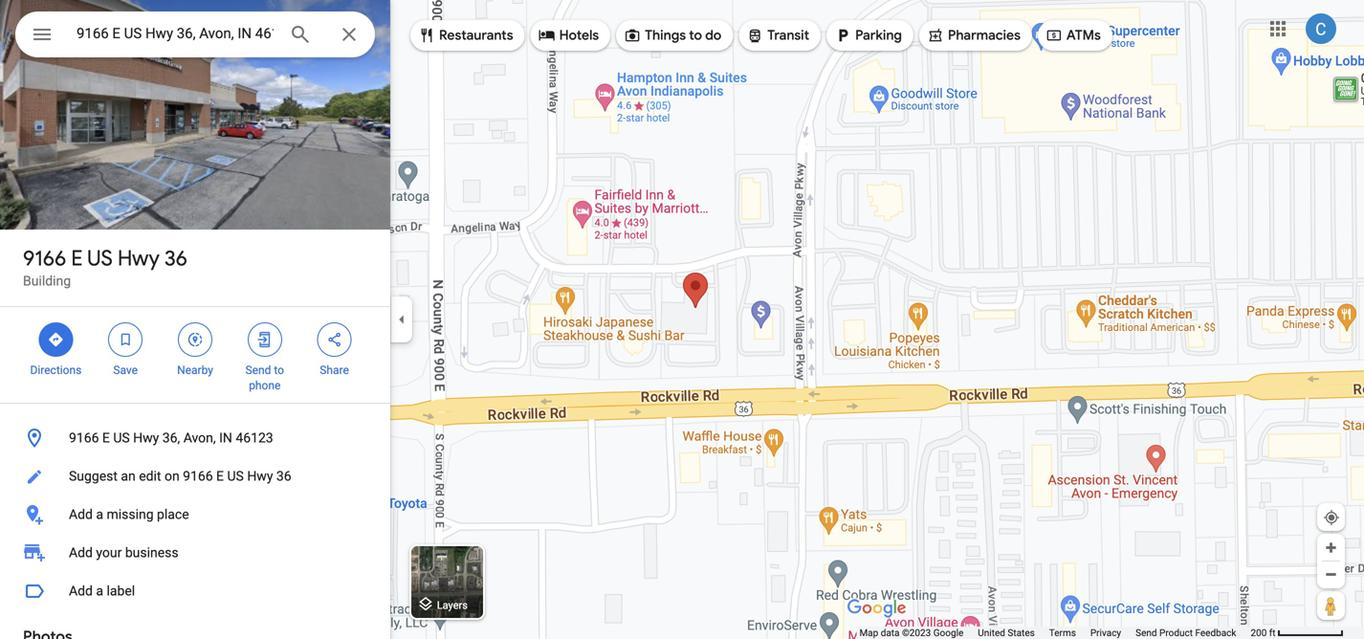 Task type: describe. For each thing, give the bounding box(es) containing it.
 transit
[[747, 25, 810, 46]]

footer inside google maps element
[[860, 627, 1251, 639]]

add a missing place button
[[0, 496, 390, 534]]

united states
[[978, 627, 1035, 639]]

terms button
[[1050, 627, 1076, 639]]

none field inside 9166 e us hwy 36, avon, in 46123 field
[[77, 22, 274, 45]]

building
[[23, 273, 71, 289]]

label
[[107, 583, 135, 599]]


[[47, 329, 64, 350]]

product
[[1160, 627, 1193, 639]]

google
[[934, 627, 964, 639]]

add for add a missing place
[[69, 507, 93, 522]]

send to phone
[[245, 364, 284, 392]]


[[418, 25, 435, 46]]

your
[[96, 545, 122, 561]]

2 horizontal spatial 9166
[[183, 468, 213, 484]]

data
[[881, 627, 900, 639]]

e inside suggest an edit on 9166 e us hwy 36 button
[[216, 468, 224, 484]]

suggest
[[69, 468, 118, 484]]

hotels
[[559, 27, 599, 44]]

46123
[[236, 430, 273, 446]]

 parking
[[834, 25, 902, 46]]

suggest an edit on 9166 e us hwy 36 button
[[0, 457, 390, 496]]


[[927, 25, 944, 46]]


[[256, 329, 273, 350]]

things
[[645, 27, 686, 44]]

add for add your business
[[69, 545, 93, 561]]

missing
[[107, 507, 154, 522]]


[[326, 329, 343, 350]]


[[117, 329, 134, 350]]

9166 for 36,
[[69, 430, 99, 446]]

feedback
[[1196, 627, 1237, 639]]

200 ft button
[[1251, 627, 1344, 639]]

privacy
[[1091, 627, 1122, 639]]

transit
[[768, 27, 810, 44]]

9166 e us hwy 36, avon, in 46123 button
[[0, 419, 390, 457]]

nearby
[[177, 364, 213, 377]]

9166 e us hwy 36 main content
[[0, 0, 390, 639]]


[[624, 25, 641, 46]]


[[834, 25, 852, 46]]

a for label
[[96, 583, 103, 599]]

send for send product feedback
[[1136, 627, 1157, 639]]

map
[[860, 627, 879, 639]]

business
[[125, 545, 179, 561]]

add for add a label
[[69, 583, 93, 599]]

google account: cat marinescu  
(ecaterina.marinescu@adept.ai) image
[[1306, 14, 1337, 44]]

 restaurants
[[418, 25, 514, 46]]

avon,
[[183, 430, 216, 446]]

200
[[1251, 627, 1267, 639]]

save
[[113, 364, 138, 377]]

us for 36
[[87, 245, 113, 272]]

send product feedback button
[[1136, 627, 1237, 639]]

hwy for 36,
[[133, 430, 159, 446]]



Task type: locate. For each thing, give the bounding box(es) containing it.
 hotels
[[538, 25, 599, 46]]

place
[[157, 507, 189, 522]]

send product feedback
[[1136, 627, 1237, 639]]

a left missing
[[96, 507, 103, 522]]

36 down phone
[[276, 468, 292, 484]]

0 horizontal spatial 36
[[164, 245, 187, 272]]

ft
[[1270, 627, 1276, 639]]

 button
[[15, 11, 69, 61]]

terms
[[1050, 627, 1076, 639]]

200 ft
[[1251, 627, 1276, 639]]

2 horizontal spatial e
[[216, 468, 224, 484]]

hwy left 36,
[[133, 430, 159, 446]]

1 add from the top
[[69, 507, 93, 522]]

None field
[[77, 22, 274, 45]]

0 vertical spatial us
[[87, 245, 113, 272]]


[[31, 21, 54, 48]]

us inside the 9166 e us hwy 36 building
[[87, 245, 113, 272]]

atms
[[1067, 27, 1101, 44]]

to inside  things to do
[[689, 27, 702, 44]]

36,
[[162, 430, 180, 446]]

1 horizontal spatial e
[[102, 430, 110, 446]]


[[187, 329, 204, 350]]

to inside send to phone
[[274, 364, 284, 377]]

2 vertical spatial e
[[216, 468, 224, 484]]

parking
[[856, 27, 902, 44]]

suggest an edit on 9166 e us hwy 36
[[69, 468, 292, 484]]

add left label
[[69, 583, 93, 599]]

1 horizontal spatial 36
[[276, 468, 292, 484]]

0 vertical spatial a
[[96, 507, 103, 522]]

1 horizontal spatial 9166
[[69, 430, 99, 446]]

privacy button
[[1091, 627, 1122, 639]]

collapse side panel image
[[391, 309, 412, 330]]

©2023
[[902, 627, 931, 639]]

zoom out image
[[1324, 567, 1339, 582]]


[[538, 25, 556, 46]]

add a label
[[69, 583, 135, 599]]

0 horizontal spatial e
[[71, 245, 83, 272]]

show your location image
[[1323, 509, 1341, 526]]

2 vertical spatial 9166
[[183, 468, 213, 484]]

to up phone
[[274, 364, 284, 377]]

1 vertical spatial send
[[1136, 627, 1157, 639]]

2 vertical spatial us
[[227, 468, 244, 484]]

in
[[219, 430, 232, 446]]

0 vertical spatial e
[[71, 245, 83, 272]]

9166 inside the 9166 e us hwy 36 building
[[23, 245, 66, 272]]

a
[[96, 507, 103, 522], [96, 583, 103, 599]]

1 vertical spatial us
[[113, 430, 130, 446]]

e inside 9166 e us hwy 36, avon, in 46123 button
[[102, 430, 110, 446]]

united
[[978, 627, 1006, 639]]

2 vertical spatial hwy
[[247, 468, 273, 484]]

1 horizontal spatial to
[[689, 27, 702, 44]]


[[747, 25, 764, 46]]

layers
[[437, 599, 468, 611]]

36 inside the 9166 e us hwy 36 building
[[164, 245, 187, 272]]

map data ©2023 google
[[860, 627, 964, 639]]

e for 36,
[[102, 430, 110, 446]]

e for 36
[[71, 245, 83, 272]]

1 vertical spatial 36
[[276, 468, 292, 484]]

9166 right on
[[183, 468, 213, 484]]

send inside send product feedback button
[[1136, 627, 1157, 639]]

1 vertical spatial add
[[69, 545, 93, 561]]

add left your in the bottom left of the page
[[69, 545, 93, 561]]

edit
[[139, 468, 161, 484]]

hwy up the 
[[118, 245, 160, 272]]

directions
[[30, 364, 82, 377]]

add your business
[[69, 545, 179, 561]]

0 horizontal spatial us
[[87, 245, 113, 272]]

36 up 
[[164, 245, 187, 272]]

on
[[165, 468, 180, 484]]

1 vertical spatial e
[[102, 430, 110, 446]]

share
[[320, 364, 349, 377]]

 pharmacies
[[927, 25, 1021, 46]]

0 vertical spatial hwy
[[118, 245, 160, 272]]

0 vertical spatial add
[[69, 507, 93, 522]]

footer containing map data ©2023 google
[[860, 627, 1251, 639]]

0 vertical spatial 9166
[[23, 245, 66, 272]]

0 horizontal spatial to
[[274, 364, 284, 377]]

1 a from the top
[[96, 507, 103, 522]]

zoom in image
[[1324, 541, 1339, 555]]

show street view coverage image
[[1318, 591, 1345, 620]]

footer
[[860, 627, 1251, 639]]

0 horizontal spatial send
[[245, 364, 271, 377]]

9166 for 36
[[23, 245, 66, 272]]

add down suggest on the bottom
[[69, 507, 93, 522]]

send left the product
[[1136, 627, 1157, 639]]

0 horizontal spatial 9166
[[23, 245, 66, 272]]

9166 e us hwy 36, avon, in 46123
[[69, 430, 273, 446]]

google maps element
[[0, 0, 1365, 639]]

hwy down 46123
[[247, 468, 273, 484]]

to
[[689, 27, 702, 44], [274, 364, 284, 377]]

1 vertical spatial to
[[274, 364, 284, 377]]

us for 36,
[[113, 430, 130, 446]]

2 vertical spatial add
[[69, 583, 93, 599]]

send inside send to phone
[[245, 364, 271, 377]]

0 vertical spatial to
[[689, 27, 702, 44]]

to left do on the top right
[[689, 27, 702, 44]]

0 vertical spatial 36
[[164, 245, 187, 272]]

2 add from the top
[[69, 545, 93, 561]]

add your business link
[[0, 534, 390, 572]]

1 vertical spatial hwy
[[133, 430, 159, 446]]

36 inside button
[[276, 468, 292, 484]]

phone
[[249, 379, 281, 392]]

actions for 9166 e us hwy 36 region
[[0, 307, 390, 403]]

add
[[69, 507, 93, 522], [69, 545, 93, 561], [69, 583, 93, 599]]

 atms
[[1046, 25, 1101, 46]]

united states button
[[978, 627, 1035, 639]]

pharmacies
[[948, 27, 1021, 44]]

9166 e us hwy 36 building
[[23, 245, 187, 289]]

1 horizontal spatial us
[[113, 430, 130, 446]]

1 vertical spatial a
[[96, 583, 103, 599]]

1 vertical spatial 9166
[[69, 430, 99, 446]]


[[1046, 25, 1063, 46]]

9166
[[23, 245, 66, 272], [69, 430, 99, 446], [183, 468, 213, 484]]

us
[[87, 245, 113, 272], [113, 430, 130, 446], [227, 468, 244, 484]]

an
[[121, 468, 136, 484]]

send up phone
[[245, 364, 271, 377]]

hwy for 36
[[118, 245, 160, 272]]

9166 E US Hwy 36, Avon, IN 46123 field
[[15, 11, 375, 57]]

do
[[705, 27, 722, 44]]

2 horizontal spatial us
[[227, 468, 244, 484]]

send
[[245, 364, 271, 377], [1136, 627, 1157, 639]]

add a label button
[[0, 572, 390, 611]]

1 horizontal spatial send
[[1136, 627, 1157, 639]]

restaurants
[[439, 27, 514, 44]]

9166 up suggest on the bottom
[[69, 430, 99, 446]]

0 vertical spatial send
[[245, 364, 271, 377]]

e
[[71, 245, 83, 272], [102, 430, 110, 446], [216, 468, 224, 484]]

add a missing place
[[69, 507, 189, 522]]

send for send to phone
[[245, 364, 271, 377]]

9166 up building
[[23, 245, 66, 272]]

hwy
[[118, 245, 160, 272], [133, 430, 159, 446], [247, 468, 273, 484]]

 things to do
[[624, 25, 722, 46]]

hwy inside the 9166 e us hwy 36 building
[[118, 245, 160, 272]]

e inside the 9166 e us hwy 36 building
[[71, 245, 83, 272]]

 search field
[[15, 11, 375, 61]]

a left label
[[96, 583, 103, 599]]

a for missing
[[96, 507, 103, 522]]

states
[[1008, 627, 1035, 639]]

2 a from the top
[[96, 583, 103, 599]]

36
[[164, 245, 187, 272], [276, 468, 292, 484]]

3 add from the top
[[69, 583, 93, 599]]



Task type: vqa. For each thing, say whether or not it's contained in the screenshot.
the middle 409
no



